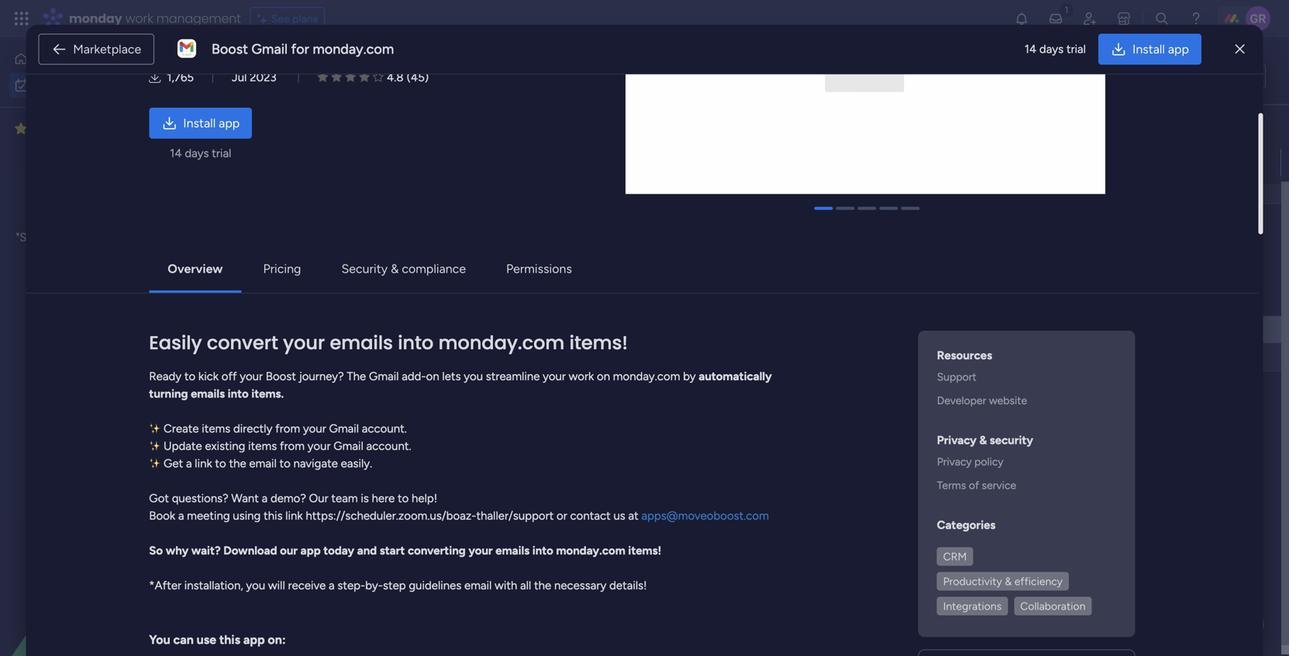 Task type: locate. For each thing, give the bounding box(es) containing it.
*after
[[149, 579, 181, 593]]

boost up 'jul'
[[212, 41, 248, 57]]

all
[[520, 579, 531, 593]]

0 vertical spatial ✨
[[149, 422, 161, 436]]

*after installation, you will receive a step-by-step guidelines email with all the necessary details!
[[149, 579, 647, 593]]

items up so why wait? download our app today and start converting your emails into monday.com items!
[[389, 519, 416, 532]]

integrations
[[943, 600, 1002, 613]]

0 horizontal spatial 0
[[310, 463, 317, 476]]

ready
[[149, 370, 182, 384]]

into inside automatically turning emails into items.
[[228, 387, 249, 401]]

this right use
[[219, 633, 240, 648]]

4.8 (45)
[[387, 70, 429, 84]]

2 vertical spatial &
[[1005, 575, 1012, 588]]

0 horizontal spatial item
[[260, 128, 281, 141]]

0 vertical spatial this
[[264, 509, 283, 523]]

1 vertical spatial install app
[[183, 116, 240, 130]]

2023
[[250, 70, 277, 84]]

a right get
[[186, 457, 192, 471]]

0 vertical spatial privacy
[[937, 434, 977, 448]]

easily.
[[341, 457, 372, 471]]

item right new
[[260, 128, 281, 141]]

✨ left update
[[149, 439, 161, 453]]

0 vertical spatial 14
[[1025, 42, 1037, 56]]

monday.com up star o icon
[[313, 41, 394, 57]]

into down off
[[228, 387, 249, 401]]

2 horizontal spatial star image
[[359, 71, 370, 83]]

into up add-
[[398, 330, 434, 356]]

your
[[283, 330, 325, 356], [240, 370, 263, 384], [543, 370, 566, 384], [303, 422, 326, 436], [308, 439, 331, 453], [469, 544, 493, 558]]

install app down 'jul'
[[183, 116, 240, 130]]

0 vertical spatial account.
[[362, 422, 407, 436]]

0 vertical spatial &
[[391, 261, 399, 276]]

0
[[310, 463, 317, 476], [379, 519, 386, 532]]

0 horizontal spatial this
[[219, 633, 240, 648]]

14 down notifications image
[[1025, 42, 1037, 56]]

0 vertical spatial you
[[141, 231, 160, 245]]

items
[[202, 422, 230, 436], [248, 439, 277, 453], [319, 463, 346, 476], [389, 519, 416, 532]]

application logo image
[[174, 37, 199, 62]]

items up 'team'
[[319, 463, 346, 476]]

1 vertical spatial install app button
[[149, 108, 252, 139]]

a
[[186, 457, 192, 471], [262, 492, 268, 506], [178, 509, 184, 523], [319, 515, 329, 535], [329, 579, 335, 593]]

emails up the
[[330, 330, 393, 356]]

14
[[1025, 42, 1037, 56], [170, 146, 182, 160]]

email down directly
[[249, 457, 277, 471]]

on:
[[268, 633, 286, 648]]

✨ create items directly from your gmail account. ✨ update existing items from your gmail account. ✨ get a link to the email to navigate easily.
[[149, 422, 411, 471]]

1 horizontal spatial into
[[398, 330, 434, 356]]

1 vertical spatial ✨
[[149, 439, 161, 453]]

a left step-
[[329, 579, 335, 593]]

1 horizontal spatial boost
[[266, 370, 296, 384]]

2 horizontal spatial emails
[[496, 544, 530, 558]]

0 vertical spatial install app
[[1133, 42, 1189, 57]]

days down the update feed image
[[1040, 42, 1064, 56]]

the down existing
[[229, 457, 246, 471]]

2 horizontal spatial &
[[1005, 575, 1012, 588]]

✨ left get
[[149, 457, 161, 471]]

by
[[683, 370, 696, 384]]

a right book
[[178, 509, 184, 523]]

work right monday
[[125, 10, 153, 27]]

link inside ✨ create items directly from your gmail account. ✨ update existing items from your gmail account. ✨ get a link to the email to navigate easily.
[[195, 457, 212, 471]]

1 horizontal spatial link
[[286, 509, 303, 523]]

can left use
[[173, 633, 194, 648]]

item right add
[[285, 351, 307, 364]]

0 vertical spatial 14 days trial
[[1025, 42, 1086, 56]]

you up later
[[141, 231, 160, 245]]

1 vertical spatial privacy
[[937, 455, 972, 469]]

items up existing
[[202, 422, 230, 436]]

& inside button
[[391, 261, 399, 276]]

1 horizontal spatial email
[[464, 579, 492, 593]]

terms of service
[[937, 479, 1017, 492]]

workspaces selection and actions image
[[15, 119, 27, 138]]

14 days trial
[[1025, 42, 1086, 56], [170, 146, 231, 160]]

at
[[628, 509, 639, 523]]

work
[[270, 59, 333, 93]]

1 vertical spatial you
[[464, 370, 483, 384]]

0 horizontal spatial into
[[228, 387, 249, 401]]

home link
[[9, 47, 188, 71]]

& up policy
[[980, 434, 987, 448]]

boost down '+ add item'
[[266, 370, 296, 384]]

0 vertical spatial days
[[1040, 42, 1064, 56]]

1 vertical spatial email
[[464, 579, 492, 593]]

Filter dashboard by text search field
[[294, 123, 435, 147]]

resources
[[937, 349, 992, 363]]

0 vertical spatial email
[[249, 457, 277, 471]]

days left new item button
[[185, 146, 209, 160]]

1 vertical spatial &
[[980, 434, 987, 448]]

0 vertical spatial can
[[163, 231, 182, 245]]

1 horizontal spatial 14
[[1025, 42, 1037, 56]]

help image
[[1189, 11, 1204, 26]]

star image
[[331, 71, 342, 83], [345, 71, 356, 83], [359, 71, 370, 83]]

0 horizontal spatial you
[[141, 231, 160, 245]]

a left 'date'
[[319, 515, 329, 535]]

1 horizontal spatial work
[[569, 370, 594, 384]]

easily
[[149, 330, 202, 356]]

the right all
[[534, 579, 551, 593]]

my work
[[229, 59, 333, 93]]

new item button
[[228, 123, 287, 147]]

0 up our
[[310, 463, 317, 476]]

add-
[[402, 370, 426, 384]]

invite members image
[[1082, 11, 1098, 26]]

monday.com left by at the right bottom
[[613, 370, 680, 384]]

0 horizontal spatial email
[[249, 457, 277, 471]]

privacy up terms
[[937, 455, 972, 469]]

2 on from the left
[[597, 370, 610, 384]]

install app button down 1,765
[[149, 108, 252, 139]]

apps@moveoboost.com
[[642, 509, 769, 523]]

you left "will"
[[246, 579, 265, 593]]

1 horizontal spatial emails
[[330, 330, 393, 356]]

"star" any board so that you can easily access it later
[[16, 231, 182, 262]]

days
[[1040, 42, 1064, 56], [185, 146, 209, 160]]

week right the this
[[292, 292, 329, 311]]

1 vertical spatial 0
[[379, 519, 386, 532]]

0 horizontal spatial install
[[183, 116, 216, 130]]

jul
[[232, 70, 247, 84]]

emails down thaller/support
[[496, 544, 530, 558]]

0 horizontal spatial on
[[426, 370, 439, 384]]

0 vertical spatial week
[[292, 292, 329, 311]]

1 horizontal spatial &
[[980, 434, 987, 448]]

terms
[[937, 479, 966, 492]]

0 horizontal spatial link
[[195, 457, 212, 471]]

link down update
[[195, 457, 212, 471]]

week
[[292, 292, 329, 311], [295, 403, 331, 423]]

so
[[102, 231, 114, 245]]

1 vertical spatial emails
[[191, 387, 225, 401]]

0 vertical spatial the
[[229, 457, 246, 471]]

0 vertical spatial item
[[260, 128, 281, 141]]

automatically turning emails into items.
[[149, 370, 772, 401]]

1 vertical spatial week
[[295, 403, 331, 423]]

list
[[1245, 69, 1259, 83]]

board
[[842, 292, 871, 305]]

customize
[[580, 128, 632, 141]]

installation,
[[184, 579, 243, 593]]

search everything image
[[1154, 11, 1170, 26]]

0 horizontal spatial &
[[391, 261, 399, 276]]

home option
[[9, 47, 188, 71]]

0 vertical spatial 0
[[310, 463, 317, 476]]

group
[[690, 292, 721, 305]]

0 vertical spatial link
[[195, 457, 212, 471]]

1 vertical spatial into
[[228, 387, 249, 401]]

status
[[1178, 292, 1210, 305]]

0 horizontal spatial boost
[[212, 41, 248, 57]]

1 vertical spatial the
[[534, 579, 551, 593]]

install
[[1133, 42, 1165, 57], [183, 116, 216, 130]]

3 ✨ from the top
[[149, 457, 161, 471]]

mar
[[1072, 324, 1089, 336]]

week right next
[[295, 403, 331, 423]]

app right the our
[[301, 544, 321, 558]]

0 horizontal spatial star image
[[331, 71, 342, 83]]

notifications image
[[1014, 11, 1030, 26]]

& inside "dropdown button"
[[1005, 575, 1012, 588]]

0 vertical spatial install app button
[[1099, 34, 1202, 65]]

why
[[166, 544, 189, 558]]

0 vertical spatial trial
[[1067, 42, 1086, 56]]

1 horizontal spatial the
[[534, 579, 551, 593]]

1 horizontal spatial on
[[597, 370, 610, 384]]

email left 'with'
[[464, 579, 492, 593]]

8
[[1092, 324, 1098, 336]]

0 down the here
[[379, 519, 386, 532]]

so why wait? download our app today and start converting your emails into monday.com items!
[[149, 544, 662, 558]]

1 horizontal spatial trial
[[1067, 42, 1086, 56]]

install app down search everything image
[[1133, 42, 1189, 57]]

items.
[[251, 387, 284, 401]]

2 privacy from the top
[[937, 455, 972, 469]]

permissions
[[506, 261, 572, 276]]

2 vertical spatial you
[[246, 579, 265, 593]]

email inside ✨ create items directly from your gmail account. ✨ update existing items from your gmail account. ✨ get a link to the email to navigate easily.
[[249, 457, 277, 471]]

2 vertical spatial into
[[533, 544, 554, 558]]

1 horizontal spatial item
[[285, 351, 307, 364]]

0 horizontal spatial the
[[229, 457, 246, 471]]

the
[[229, 457, 246, 471], [534, 579, 551, 593]]

link down demo?
[[286, 509, 303, 523]]

0 horizontal spatial work
[[125, 10, 153, 27]]

dapulse x slim image
[[1236, 40, 1245, 59]]

new
[[234, 128, 257, 141]]

efficiency
[[1015, 575, 1063, 588]]

& inside privacy & security privacy policy
[[980, 434, 987, 448]]

to
[[184, 370, 196, 384], [215, 457, 226, 471], [279, 457, 291, 471], [398, 492, 409, 506]]

& right the security
[[391, 261, 399, 276]]

ready to kick off your boost journey? the gmail add-on lets you streamline your work on monday.com by
[[149, 370, 699, 384]]

service
[[982, 479, 1017, 492]]

this down demo?
[[264, 509, 283, 523]]

emails
[[330, 330, 393, 356], [191, 387, 225, 401], [496, 544, 530, 558]]

0 vertical spatial install
[[1133, 42, 1165, 57]]

& left 'efficiency'
[[1005, 575, 1012, 588]]

0 horizontal spatial trial
[[212, 146, 231, 160]]

turning
[[149, 387, 188, 401]]

on
[[426, 370, 439, 384], [597, 370, 610, 384]]

people
[[968, 292, 1001, 305]]

directly
[[233, 422, 273, 436]]

1 vertical spatial boost
[[266, 370, 296, 384]]

2 vertical spatial ✨
[[149, 457, 161, 471]]

install left new
[[183, 116, 216, 130]]

from right directly
[[275, 422, 300, 436]]

install down search everything image
[[1133, 42, 1165, 57]]

from up later / 0 items
[[280, 439, 305, 453]]

1 vertical spatial link
[[286, 509, 303, 523]]

/ right the this
[[332, 292, 339, 311]]

website
[[989, 394, 1027, 407]]

want
[[231, 492, 259, 506]]

0 horizontal spatial days
[[185, 146, 209, 160]]

emails inside automatically turning emails into items.
[[191, 387, 225, 401]]

a right want
[[262, 492, 268, 506]]

1 horizontal spatial install app
[[1133, 42, 1189, 57]]

you right the lets
[[464, 370, 483, 384]]

1 vertical spatial 14
[[170, 146, 182, 160]]

0 vertical spatial emails
[[330, 330, 393, 356]]

see
[[271, 12, 290, 25]]

privacy & security privacy policy
[[937, 434, 1034, 469]]

✨ left create
[[149, 422, 161, 436]]

see plans
[[271, 12, 318, 25]]

star o image
[[373, 71, 384, 83]]

items inside without a date / 0 items
[[389, 519, 416, 532]]

into down thaller/support
[[533, 544, 554, 558]]

0 horizontal spatial emails
[[191, 387, 225, 401]]

work right streamline
[[569, 370, 594, 384]]

1 horizontal spatial 0
[[379, 519, 386, 532]]

see plans button
[[250, 7, 325, 30]]

and
[[357, 544, 377, 558]]

us
[[614, 509, 626, 523]]

our
[[309, 492, 329, 506]]

install app
[[1133, 42, 1189, 57], [183, 116, 240, 130]]

monday.com down contact
[[556, 544, 626, 558]]

14 down 1,765
[[170, 146, 182, 160]]

monday.com
[[313, 41, 394, 57], [439, 330, 565, 356], [613, 370, 680, 384], [556, 544, 626, 558]]

/ right later
[[299, 459, 306, 479]]

to right the here
[[398, 492, 409, 506]]

from
[[275, 422, 300, 436], [280, 439, 305, 453]]

1 vertical spatial this
[[219, 633, 240, 648]]

this week /
[[261, 292, 343, 311]]

can up overview
[[163, 231, 182, 245]]

items down directly
[[248, 439, 277, 453]]

1 vertical spatial 14 days trial
[[170, 146, 231, 160]]

1 horizontal spatial install app button
[[1099, 34, 1202, 65]]

next
[[261, 403, 291, 423]]

privacy up policy
[[937, 434, 977, 448]]

2 horizontal spatial you
[[464, 370, 483, 384]]

you
[[141, 231, 160, 245], [464, 370, 483, 384], [246, 579, 265, 593]]

0 vertical spatial into
[[398, 330, 434, 356]]

2 ✨ from the top
[[149, 439, 161, 453]]

wait?
[[191, 544, 221, 558]]

work
[[125, 10, 153, 27], [569, 370, 594, 384]]

to inside got questions? want a demo? our team is here to help! book a meeting using this link https://scheduler.zoom.us/boaz-thaller/support or contact us at apps@moveoboost.com
[[398, 492, 409, 506]]

1 horizontal spatial star image
[[345, 71, 356, 83]]

customize button
[[555, 123, 638, 147]]

install app button down search everything image
[[1099, 34, 1202, 65]]

week for this
[[292, 292, 329, 311]]

emails down kick
[[191, 387, 225, 401]]



Task type: vqa. For each thing, say whether or not it's contained in the screenshot.
'calendar'
no



Task type: describe. For each thing, give the bounding box(es) containing it.
app down search everything image
[[1168, 42, 1189, 57]]

1 vertical spatial work
[[569, 370, 594, 384]]

1 star image from the left
[[331, 71, 342, 83]]

the inside ✨ create items directly from your gmail account. ✨ update existing items from your gmail account. ✨ get a link to the email to navigate easily.
[[229, 457, 246, 471]]

greg robinson image
[[1246, 6, 1271, 31]]

contact
[[570, 509, 611, 523]]

thaller/support
[[476, 509, 554, 523]]

journey?
[[299, 370, 344, 384]]

0 vertical spatial boost
[[212, 41, 248, 57]]

1 vertical spatial can
[[173, 633, 194, 648]]

pricing
[[263, 261, 301, 276]]

this inside got questions? want a demo? our team is here to help! book a meeting using this link https://scheduler.zoom.us/boaz-thaller/support or contact us at apps@moveoboost.com
[[264, 509, 283, 523]]

date
[[1074, 292, 1097, 305]]

2 horizontal spatial into
[[533, 544, 554, 558]]

our
[[280, 544, 298, 558]]

1 vertical spatial account.
[[366, 439, 411, 453]]

create
[[164, 422, 199, 436]]

collaboration button
[[1014, 597, 1092, 616]]

1 ✨ from the top
[[149, 422, 161, 436]]

week for next
[[295, 403, 331, 423]]

update feed image
[[1048, 11, 1064, 26]]

1 horizontal spatial days
[[1040, 42, 1064, 56]]

will
[[268, 579, 285, 593]]

can inside the "star" any board so that you can easily access it later
[[163, 231, 182, 245]]

start
[[380, 544, 405, 558]]

1 vertical spatial items!
[[628, 544, 662, 558]]

to do list button
[[1187, 64, 1266, 88]]

access
[[79, 248, 115, 262]]

productivity & efficiency
[[943, 575, 1063, 588]]

lottie animation element
[[0, 500, 198, 657]]

project
[[251, 324, 286, 337]]

this
[[261, 292, 289, 311]]

& for security
[[391, 261, 399, 276]]

guidelines
[[409, 579, 462, 593]]

later
[[128, 248, 151, 262]]

1 privacy from the top
[[937, 434, 977, 448]]

mar 8
[[1072, 324, 1098, 336]]

4.8
[[387, 70, 404, 84]]

necessary
[[554, 579, 607, 593]]

1 vertical spatial install
[[183, 116, 216, 130]]

today
[[323, 544, 354, 558]]

to
[[1215, 69, 1227, 83]]

app left "on:"
[[243, 633, 265, 648]]

that
[[117, 231, 138, 245]]

the
[[347, 370, 366, 384]]

productivity
[[943, 575, 1002, 588]]

kick
[[198, 370, 219, 384]]

item inside button
[[260, 128, 281, 141]]

(45)
[[407, 70, 429, 84]]

+
[[253, 351, 260, 364]]

2 vertical spatial emails
[[496, 544, 530, 558]]

1 horizontal spatial install
[[1133, 42, 1165, 57]]

board
[[69, 231, 99, 245]]

step
[[383, 579, 406, 593]]

productivity & efficiency button
[[937, 572, 1069, 591]]

help!
[[412, 492, 437, 506]]

overview button
[[155, 253, 235, 284]]

for
[[291, 41, 309, 57]]

receive
[[288, 579, 326, 593]]

items inside later / 0 items
[[319, 463, 346, 476]]

1,765
[[167, 70, 194, 84]]

to down existing
[[215, 457, 226, 471]]

0 horizontal spatial 14 days trial
[[170, 146, 231, 160]]

streamline
[[486, 370, 540, 384]]

or
[[557, 509, 567, 523]]

home
[[34, 52, 64, 66]]

lottie animation image
[[0, 500, 198, 657]]

/ down journey? at the bottom of page
[[335, 403, 342, 423]]

"star"
[[16, 231, 45, 245]]

1 vertical spatial trial
[[212, 146, 231, 160]]

/ right 'date'
[[369, 515, 376, 535]]

to left kick
[[184, 370, 196, 384]]

easily convert your emails into monday.com items!
[[149, 330, 628, 356]]

support
[[937, 370, 977, 384]]

& for privacy
[[980, 434, 987, 448]]

lets
[[442, 370, 461, 384]]

0 vertical spatial work
[[125, 10, 153, 27]]

monday.com up streamline
[[439, 330, 565, 356]]

so
[[149, 544, 163, 558]]

1 on from the left
[[426, 370, 439, 384]]

it
[[118, 248, 125, 262]]

meeting
[[187, 509, 230, 523]]

& for productivity
[[1005, 575, 1012, 588]]

0 inside without a date / 0 items
[[379, 519, 386, 532]]

boost gmail for monday.com
[[212, 41, 394, 57]]

got
[[149, 492, 169, 506]]

without a date / 0 items
[[261, 515, 416, 535]]

crm
[[943, 550, 967, 563]]

automatically
[[699, 370, 772, 384]]

easily
[[47, 248, 76, 262]]

star image
[[317, 71, 328, 83]]

marketplace
[[73, 42, 141, 57]]

any
[[48, 231, 66, 245]]

got questions? want a demo? our team is here to help! book a meeting using this link https://scheduler.zoom.us/boaz-thaller/support or contact us at apps@moveoboost.com
[[149, 492, 769, 523]]

download
[[224, 544, 277, 558]]

later / 0 items
[[261, 459, 346, 479]]

0 inside later / 0 items
[[310, 463, 317, 476]]

monday
[[69, 10, 122, 27]]

you can use this app on:
[[149, 633, 286, 648]]

a inside ✨ create items directly from your gmail account. ✨ update existing items from your gmail account. ✨ get a link to the email to navigate easily.
[[186, 457, 192, 471]]

to left navigate
[[279, 457, 291, 471]]

+ add item
[[253, 351, 307, 364]]

select product image
[[14, 11, 29, 26]]

1 horizontal spatial you
[[246, 579, 265, 593]]

app down 'jul'
[[219, 116, 240, 130]]

questions?
[[172, 492, 229, 506]]

management
[[156, 10, 241, 27]]

monday marketplace image
[[1116, 11, 1132, 26]]

0 vertical spatial items!
[[570, 330, 628, 356]]

1 vertical spatial from
[[280, 439, 305, 453]]

v2 download image
[[149, 69, 161, 86]]

you inside the "star" any board so that you can easily access it later
[[141, 231, 160, 245]]

0 horizontal spatial install app button
[[149, 108, 252, 139]]

2 star image from the left
[[345, 71, 356, 83]]

1 image
[[1060, 1, 1074, 18]]

developer
[[937, 394, 987, 407]]

integrations button
[[937, 597, 1008, 616]]

demo?
[[271, 492, 306, 506]]

policy
[[975, 455, 1004, 469]]

0 horizontal spatial install app
[[183, 116, 240, 130]]

resources support
[[937, 349, 992, 384]]

security & compliance button
[[329, 253, 478, 284]]

1 vertical spatial days
[[185, 146, 209, 160]]

link inside got questions? want a demo? our team is here to help! book a meeting using this link https://scheduler.zoom.us/boaz-thaller/support or contact us at apps@moveoboost.com
[[286, 509, 303, 523]]

3 star image from the left
[[359, 71, 370, 83]]

by-
[[365, 579, 383, 593]]

with
[[495, 579, 517, 593]]

0 vertical spatial from
[[275, 422, 300, 436]]

plans
[[292, 12, 318, 25]]

permissions button
[[494, 253, 585, 284]]

monday work management
[[69, 10, 241, 27]]



